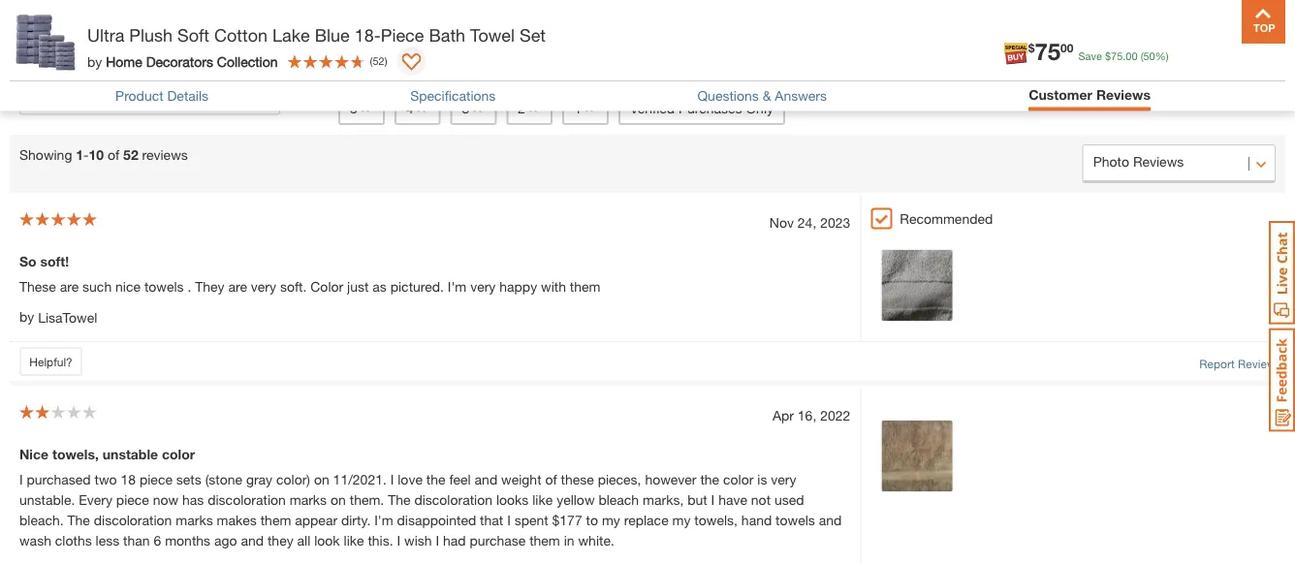 Task type: locate. For each thing, give the bounding box(es) containing it.
0 horizontal spatial $
[[1029, 41, 1035, 55]]

details
[[167, 88, 209, 104]]

star symbol image inside 4 button
[[414, 100, 429, 114]]

my down but
[[673, 512, 691, 528]]

color up have
[[723, 471, 754, 487]]

towels
[[144, 278, 184, 294], [776, 512, 815, 528]]

1 vertical spatial 52
[[123, 147, 138, 163]]

towel
[[470, 24, 515, 45]]

them down spent
[[530, 533, 560, 549]]

on
[[314, 471, 329, 487], [331, 492, 346, 508]]

2 vertical spatial them
[[530, 533, 560, 549]]

by down ultra
[[87, 53, 102, 69]]

1 the from the left
[[426, 471, 446, 487]]

1 horizontal spatial towels
[[776, 512, 815, 528]]

however
[[645, 471, 697, 487]]

1 star symbol image from the left
[[358, 100, 373, 114]]

$ right the save
[[1105, 49, 1111, 62]]

unstable.
[[19, 492, 75, 508]]

with
[[541, 278, 566, 294]]

1 inside button
[[574, 100, 582, 116]]

are right they at left
[[228, 278, 247, 294]]

1 my from the left
[[602, 512, 620, 528]]

star symbol image inside 5 button
[[358, 100, 373, 114]]

50
[[1144, 49, 1156, 62]]

i right that
[[507, 512, 511, 528]]

1 horizontal spatial on
[[331, 492, 346, 508]]

these
[[561, 471, 594, 487]]

1 vertical spatial 1
[[76, 147, 84, 163]]

18-
[[355, 24, 381, 45]]

color)
[[276, 471, 310, 487]]

75 left the save
[[1035, 37, 1061, 64]]

1 horizontal spatial star symbol image
[[526, 100, 541, 114]]

towels,
[[52, 446, 99, 462], [695, 512, 738, 528]]

0 horizontal spatial i'm
[[374, 512, 393, 528]]

1 horizontal spatial the
[[701, 471, 720, 487]]

0 vertical spatial of
[[108, 147, 119, 163]]

by inside by lisatowel
[[19, 309, 34, 325]]

piece down the "18"
[[116, 492, 149, 508]]

0 vertical spatial like
[[533, 492, 553, 508]]

star symbol image for 5
[[358, 100, 373, 114]]

and
[[475, 471, 498, 487], [819, 512, 842, 528], [241, 533, 264, 549]]

2 my from the left
[[673, 512, 691, 528]]

0 horizontal spatial towels
[[144, 278, 184, 294]]

like
[[533, 492, 553, 508], [344, 533, 364, 549]]

1 vertical spatial like
[[344, 533, 364, 549]]

1 horizontal spatial 1
[[574, 100, 582, 116]]

2 horizontal spatial and
[[819, 512, 842, 528]]

than
[[123, 533, 150, 549]]

0 horizontal spatial of
[[108, 147, 119, 163]]

and right "hand"
[[819, 512, 842, 528]]

1 right 2 button
[[574, 100, 582, 116]]

by
[[87, 53, 102, 69], [19, 309, 34, 325]]

00 left 50
[[1126, 49, 1138, 62]]

marks
[[290, 492, 327, 508], [176, 512, 213, 528]]

0 horizontal spatial on
[[314, 471, 329, 487]]

ultra
[[87, 24, 124, 45]]

2 star symbol image from the left
[[414, 100, 429, 114]]

0 horizontal spatial star symbol image
[[470, 100, 485, 114]]

review
[[1238, 357, 1276, 371]]

1 are from the left
[[60, 278, 79, 294]]

discoloration down feel
[[414, 492, 493, 508]]

makes
[[217, 512, 257, 528]]

discoloration up than
[[94, 512, 172, 528]]

.
[[1123, 49, 1126, 62], [188, 278, 191, 294]]

0 vertical spatial them
[[570, 278, 601, 294]]

questions & answers button
[[698, 88, 827, 104], [698, 88, 827, 104]]

star symbol image left '3'
[[414, 100, 429, 114]]

-
[[84, 147, 89, 163]]

is
[[758, 471, 767, 487]]

star symbol image
[[470, 100, 485, 114], [526, 100, 541, 114]]

00
[[1061, 41, 1074, 55], [1126, 49, 1138, 62]]

marks down the has
[[176, 512, 213, 528]]

marks up appear
[[290, 492, 327, 508]]

0 vertical spatial and
[[475, 471, 498, 487]]

showing
[[19, 147, 72, 163]]

by lisatowel
[[19, 309, 97, 326]]

disappointed
[[397, 512, 476, 528]]

helpful?
[[29, 355, 72, 369]]

0 vertical spatial .
[[1123, 49, 1126, 62]]

just
[[347, 278, 369, 294]]

showing 1 - 10 of 52 reviews
[[19, 147, 188, 163]]

home
[[106, 53, 142, 69]]

lisatowel
[[38, 310, 97, 326]]

0 horizontal spatial by
[[19, 309, 34, 325]]

the up but
[[701, 471, 720, 487]]

have
[[719, 492, 748, 508]]

0 horizontal spatial 00
[[1061, 41, 1074, 55]]

soft
[[177, 24, 209, 45]]

1 star symbol image from the left
[[470, 100, 485, 114]]

of left these
[[545, 471, 557, 487]]

1 vertical spatial towels
[[776, 512, 815, 528]]

1 horizontal spatial my
[[673, 512, 691, 528]]

0 horizontal spatial .
[[188, 278, 191, 294]]

product image image
[[15, 10, 78, 73]]

and down makes
[[241, 533, 264, 549]]

star symbol image inside 1 button
[[582, 100, 597, 114]]

like down dirty.
[[344, 533, 364, 549]]

( left )
[[370, 55, 373, 67]]

reviews
[[1097, 86, 1151, 102]]

purchase
[[470, 533, 526, 549]]

0 horizontal spatial and
[[241, 533, 264, 549]]

75 right the save
[[1111, 49, 1123, 62]]

2 horizontal spatial star symbol image
[[582, 100, 597, 114]]

are left such on the left of page
[[60, 278, 79, 294]]

0 horizontal spatial my
[[602, 512, 620, 528]]

. left they at left
[[188, 278, 191, 294]]

this.
[[368, 533, 393, 549]]

recommended
[[900, 211, 993, 227]]

answers
[[775, 88, 827, 104]]

towels, down have
[[695, 512, 738, 528]]

towels down used
[[776, 512, 815, 528]]

1 vertical spatial and
[[819, 512, 842, 528]]

discoloration up makes
[[208, 492, 286, 508]]

sets
[[176, 471, 201, 487]]

specifications button
[[410, 88, 496, 104], [410, 88, 496, 104]]

1 vertical spatial the
[[67, 512, 90, 528]]

1 horizontal spatial marks
[[290, 492, 327, 508]]

on right color)
[[314, 471, 329, 487]]

0 horizontal spatial towels,
[[52, 446, 99, 462]]

0 horizontal spatial 52
[[123, 147, 138, 163]]

1 vertical spatial of
[[545, 471, 557, 487]]

blue
[[315, 24, 350, 45]]

1 horizontal spatial star symbol image
[[414, 100, 429, 114]]

very up used
[[771, 471, 797, 487]]

every
[[79, 492, 112, 508]]

1 horizontal spatial of
[[545, 471, 557, 487]]

(
[[1141, 49, 1144, 62], [370, 55, 373, 67]]

0 horizontal spatial star symbol image
[[358, 100, 373, 114]]

and right feel
[[475, 471, 498, 487]]

star symbol image down the filter by:
[[358, 100, 373, 114]]

52 up by: in the left top of the page
[[373, 55, 385, 67]]

star symbol image inside the 3 button
[[470, 100, 485, 114]]

all
[[297, 533, 311, 549]]

0 vertical spatial the
[[388, 492, 411, 508]]

2 horizontal spatial them
[[570, 278, 601, 294]]

1 vertical spatial color
[[723, 471, 754, 487]]

very left soft.
[[251, 278, 276, 294]]

on up dirty.
[[331, 492, 346, 508]]

white.
[[578, 533, 615, 549]]

questions
[[698, 88, 759, 104]]

such
[[83, 278, 112, 294]]

so soft! these are such nice towels . they are very soft. color just as pictured. i'm very happy with them
[[19, 253, 601, 294]]

. left 50
[[1123, 49, 1126, 62]]

towels, up purchased
[[52, 446, 99, 462]]

very left happy
[[470, 278, 496, 294]]

0 horizontal spatial very
[[251, 278, 276, 294]]

the down the love
[[388, 492, 411, 508]]

only
[[746, 100, 774, 116]]

ultra plush soft cotton lake blue 18-piece bath towel set
[[87, 24, 546, 45]]

0 vertical spatial by
[[87, 53, 102, 69]]

apr 16, 2022
[[773, 407, 851, 423]]

feel
[[449, 471, 471, 487]]

2 star symbol image from the left
[[526, 100, 541, 114]]

very inside the nice towels, unstable color i purchased two 18 piece sets (stone gray color) on 11/2021.  i love the feel and weight of these pieces, however the color is very unstable.  every piece now has discoloration marks on them.  the discoloration looks like yellow bleach marks, but i have not used bleach. the discoloration marks makes them appear dirty.  i'm disappointed that i spent $177 to my replace my towels, hand towels and wash cloths less than 6 months ago and they all look like this.  i wish i had purchase them in white.
[[771, 471, 797, 487]]

piece
[[140, 471, 173, 487], [116, 492, 149, 508]]

$ up customer
[[1029, 41, 1035, 55]]

marks,
[[643, 492, 684, 508]]

them right the with
[[570, 278, 601, 294]]

towels right nice
[[144, 278, 184, 294]]

i'm right the pictured.
[[448, 278, 467, 294]]

1 horizontal spatial and
[[475, 471, 498, 487]]

these
[[19, 278, 56, 294]]

color up sets
[[162, 446, 195, 462]]

the
[[388, 492, 411, 508], [67, 512, 90, 528]]

52 left reviews
[[123, 147, 138, 163]]

24,
[[798, 214, 817, 230]]

star symbol image right 2 button
[[582, 100, 597, 114]]

1 vertical spatial on
[[331, 492, 346, 508]]

3 star symbol image from the left
[[582, 100, 597, 114]]

them.
[[350, 492, 384, 508]]

0 horizontal spatial 1
[[76, 147, 84, 163]]

star symbol image left 1 button
[[526, 100, 541, 114]]

0 horizontal spatial the
[[426, 471, 446, 487]]

0 vertical spatial color
[[162, 446, 195, 462]]

1 vertical spatial marks
[[176, 512, 213, 528]]

i
[[19, 471, 23, 487], [391, 471, 394, 487], [711, 492, 715, 508], [507, 512, 511, 528], [397, 533, 401, 549], [436, 533, 439, 549]]

1 vertical spatial towels,
[[695, 512, 738, 528]]

the left feel
[[426, 471, 446, 487]]

helpful? button
[[19, 347, 82, 376]]

star symbol image left 2
[[470, 100, 485, 114]]

0 horizontal spatial like
[[344, 533, 364, 549]]

discoloration
[[208, 492, 286, 508], [414, 492, 493, 508], [94, 512, 172, 528]]

has
[[182, 492, 204, 508]]

questions & answers
[[698, 88, 827, 104]]

them up they
[[261, 512, 291, 528]]

product
[[115, 88, 164, 104]]

00 left the save
[[1061, 41, 1074, 55]]

2 horizontal spatial very
[[771, 471, 797, 487]]

1 vertical spatial by
[[19, 309, 34, 325]]

1 vertical spatial them
[[261, 512, 291, 528]]

the up cloths
[[67, 512, 90, 528]]

1 horizontal spatial by
[[87, 53, 102, 69]]

0 horizontal spatial discoloration
[[94, 512, 172, 528]]

1
[[574, 100, 582, 116], [76, 147, 84, 163]]

1 horizontal spatial like
[[533, 492, 553, 508]]

wash
[[19, 533, 51, 549]]

star symbol image for 2
[[526, 100, 541, 114]]

1 horizontal spatial color
[[723, 471, 754, 487]]

them inside so soft! these are such nice towels . they are very soft. color just as pictured. i'm very happy with them
[[570, 278, 601, 294]]

i'm inside the nice towels, unstable color i purchased two 18 piece sets (stone gray color) on 11/2021.  i love the feel and weight of these pieces, however the color is very unstable.  every piece now has discoloration marks on them.  the discoloration looks like yellow bleach marks, but i have not used bleach. the discoloration marks makes them appear dirty.  i'm disappointed that i spent $177 to my replace my towels, hand towels and wash cloths less than 6 months ago and they all look like this.  i wish i had purchase them in white.
[[374, 512, 393, 528]]

( left %)
[[1141, 49, 1144, 62]]

0 vertical spatial 1
[[574, 100, 582, 116]]

my right to
[[602, 512, 620, 528]]

1 horizontal spatial i'm
[[448, 278, 467, 294]]

star symbol image inside 2 button
[[526, 100, 541, 114]]

5
[[350, 100, 358, 116]]

reviews
[[142, 147, 188, 163]]

0 horizontal spatial them
[[261, 512, 291, 528]]

by down these
[[19, 309, 34, 325]]

like up spent
[[533, 492, 553, 508]]

piece up the now
[[140, 471, 173, 487]]

star symbol image
[[358, 100, 373, 114], [414, 100, 429, 114], [582, 100, 597, 114]]

1 vertical spatial i'm
[[374, 512, 393, 528]]

0 horizontal spatial marks
[[176, 512, 213, 528]]

1 horizontal spatial towels,
[[695, 512, 738, 528]]

0 vertical spatial towels
[[144, 278, 184, 294]]

towels inside so soft! these are such nice towels . they are very soft. color just as pictured. i'm very happy with them
[[144, 278, 184, 294]]

1 left 10
[[76, 147, 84, 163]]

0 vertical spatial 52
[[373, 55, 385, 67]]

0 vertical spatial i'm
[[448, 278, 467, 294]]

of inside the nice towels, unstable color i purchased two 18 piece sets (stone gray color) on 11/2021.  i love the feel and weight of these pieces, however the color is very unstable.  every piece now has discoloration marks on them.  the discoloration looks like yellow bleach marks, but i have not used bleach. the discoloration marks makes them appear dirty.  i'm disappointed that i spent $177 to my replace my towels, hand towels and wash cloths less than 6 months ago and they all look like this.  i wish i had purchase them in white.
[[545, 471, 557, 487]]

0 horizontal spatial are
[[60, 278, 79, 294]]

1 vertical spatial .
[[188, 278, 191, 294]]

1 horizontal spatial .
[[1123, 49, 1126, 62]]

5 button
[[338, 86, 385, 125]]

of right 10
[[108, 147, 119, 163]]

0 vertical spatial marks
[[290, 492, 327, 508]]

i'm up this.
[[374, 512, 393, 528]]

1 horizontal spatial are
[[228, 278, 247, 294]]



Task type: describe. For each thing, give the bounding box(es) containing it.
1 vertical spatial piece
[[116, 492, 149, 508]]

2
[[518, 100, 526, 116]]

1 horizontal spatial (
[[1141, 49, 1144, 62]]

i'm inside so soft! these are such nice towels . they are very soft. color just as pictured. i'm very happy with them
[[448, 278, 467, 294]]

less
[[96, 533, 119, 549]]

i left had in the left of the page
[[436, 533, 439, 549]]

i right but
[[711, 492, 715, 508]]

1 button
[[563, 86, 609, 125]]

2 the from the left
[[701, 471, 720, 487]]

&
[[763, 88, 771, 104]]

apr
[[773, 407, 794, 423]]

. inside so soft! these are such nice towels . they are very soft. color just as pictured. i'm very happy with them
[[188, 278, 191, 294]]

by:
[[372, 68, 391, 84]]

)
[[385, 55, 387, 67]]

now
[[153, 492, 179, 508]]

0 vertical spatial piece
[[140, 471, 173, 487]]

happy
[[500, 278, 537, 294]]

in
[[564, 533, 575, 549]]

so
[[19, 253, 37, 269]]

as
[[373, 278, 387, 294]]

filter
[[338, 68, 368, 84]]

i right this.
[[397, 533, 401, 549]]

had
[[443, 533, 466, 549]]

2 horizontal spatial discoloration
[[414, 492, 493, 508]]

2 button
[[507, 86, 553, 125]]

soft.
[[280, 278, 307, 294]]

color
[[311, 278, 343, 294]]

they
[[268, 533, 294, 549]]

cloths
[[55, 533, 92, 549]]

1 horizontal spatial discoloration
[[208, 492, 286, 508]]

nice
[[19, 446, 49, 462]]

1 horizontal spatial $
[[1105, 49, 1111, 62]]

star symbol image for 4
[[414, 100, 429, 114]]

1 horizontal spatial 75
[[1111, 49, 1123, 62]]

0 horizontal spatial 75
[[1035, 37, 1061, 64]]

11/2021.
[[333, 471, 387, 487]]

product details
[[115, 88, 209, 104]]

lake
[[273, 24, 310, 45]]

2023
[[821, 214, 851, 230]]

4
[[406, 100, 414, 116]]

nov 24, 2023
[[770, 214, 851, 230]]

used
[[775, 492, 804, 508]]

pictured.
[[391, 278, 444, 294]]

verified purchases only
[[630, 100, 774, 116]]

yellow
[[557, 492, 595, 508]]

cotton
[[214, 24, 268, 45]]

live chat image
[[1269, 221, 1296, 325]]

towels inside the nice towels, unstable color i purchased two 18 piece sets (stone gray color) on 11/2021.  i love the feel and weight of these pieces, however the color is very unstable.  every piece now has discoloration marks on them.  the discoloration looks like yellow bleach marks, but i have not used bleach. the discoloration marks makes them appear dirty.  i'm disappointed that i spent $177 to my replace my towels, hand towels and wash cloths less than 6 months ago and they all look like this.  i wish i had purchase them in white.
[[776, 512, 815, 528]]

appear
[[295, 512, 338, 528]]

report review button
[[1200, 355, 1276, 373]]

0 horizontal spatial the
[[67, 512, 90, 528]]

nice
[[115, 278, 141, 294]]

%)
[[1156, 49, 1169, 62]]

1 horizontal spatial them
[[530, 533, 560, 549]]

4 button
[[394, 86, 441, 125]]

gray
[[246, 471, 273, 487]]

( 52 )
[[370, 55, 387, 67]]

decorators
[[146, 53, 213, 69]]

months
[[165, 533, 211, 549]]

customer reviews
[[1029, 86, 1151, 102]]

weight
[[501, 471, 542, 487]]

save
[[1079, 49, 1102, 62]]

love
[[398, 471, 423, 487]]

00 inside $ 75 00
[[1061, 41, 1074, 55]]

customer
[[1029, 86, 1093, 102]]

Search text field
[[19, 76, 280, 115]]

verified
[[630, 100, 675, 116]]

display image
[[402, 53, 421, 73]]

star symbol image for 3
[[470, 100, 485, 114]]

by for by lisatowel
[[19, 309, 34, 325]]

but
[[688, 492, 708, 508]]

2 are from the left
[[228, 278, 247, 294]]

by for by home decorators collection
[[87, 53, 102, 69]]

feedback link image
[[1269, 328, 1296, 432]]

0 vertical spatial on
[[314, 471, 329, 487]]

they
[[195, 278, 225, 294]]

verified purchases only button
[[619, 86, 785, 125]]

piece
[[381, 24, 424, 45]]

$177
[[552, 512, 583, 528]]

hand
[[742, 512, 772, 528]]

2 vertical spatial and
[[241, 533, 264, 549]]

spent
[[515, 512, 549, 528]]

i left the love
[[391, 471, 394, 487]]

save $ 75 . 00 ( 50 %)
[[1079, 49, 1169, 62]]

1 horizontal spatial 00
[[1126, 49, 1138, 62]]

bath
[[429, 24, 466, 45]]

nice towels, unstable color i purchased two 18 piece sets (stone gray color) on 11/2021.  i love the feel and weight of these pieces, however the color is very unstable.  every piece now has discoloration marks on them.  the discoloration looks like yellow bleach marks, but i have not used bleach. the discoloration marks makes them appear dirty.  i'm disappointed that i spent $177 to my replace my towels, hand towels and wash cloths less than 6 months ago and they all look like this.  i wish i had purchase them in white.
[[19, 446, 842, 549]]

look
[[314, 533, 340, 549]]

i down nice
[[19, 471, 23, 487]]

two
[[95, 471, 117, 487]]

16,
[[798, 407, 817, 423]]

top button
[[1242, 0, 1286, 44]]

1 horizontal spatial very
[[470, 278, 496, 294]]

nov
[[770, 214, 794, 230]]

1 horizontal spatial 52
[[373, 55, 385, 67]]

3
[[462, 100, 470, 116]]

$ 75 00
[[1029, 37, 1074, 64]]

18
[[121, 471, 136, 487]]

set
[[520, 24, 546, 45]]

wish
[[404, 533, 432, 549]]

0 horizontal spatial (
[[370, 55, 373, 67]]

plush
[[129, 24, 173, 45]]

bleach.
[[19, 512, 64, 528]]

that
[[480, 512, 504, 528]]

0 horizontal spatial color
[[162, 446, 195, 462]]

0 vertical spatial towels,
[[52, 446, 99, 462]]

report review
[[1200, 357, 1276, 371]]

pieces,
[[598, 471, 641, 487]]

$ inside $ 75 00
[[1029, 41, 1035, 55]]

by home decorators collection
[[87, 53, 278, 69]]

star symbol image for 1
[[582, 100, 597, 114]]

3 button
[[451, 86, 497, 125]]

collection
[[217, 53, 278, 69]]

1 horizontal spatial the
[[388, 492, 411, 508]]

purchased
[[27, 471, 91, 487]]



Task type: vqa. For each thing, say whether or not it's contained in the screenshot.
of to the top
yes



